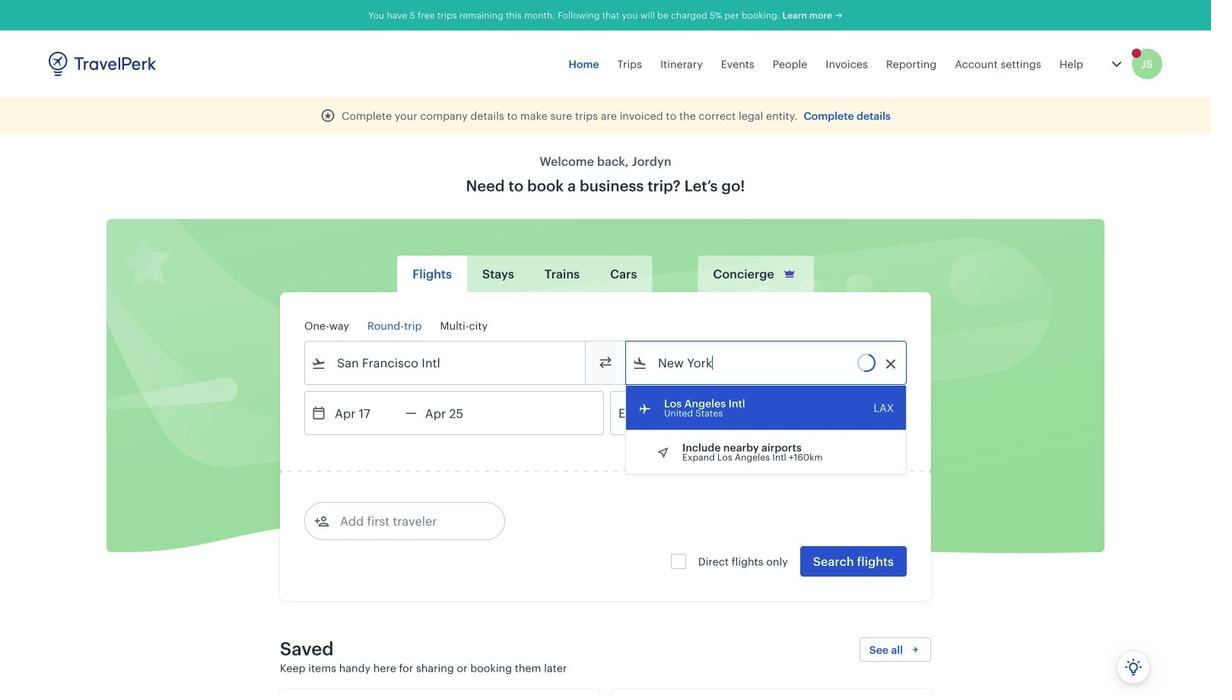 Task type: describe. For each thing, give the bounding box(es) containing it.
From search field
[[327, 351, 565, 375]]

To search field
[[648, 351, 887, 375]]



Task type: vqa. For each thing, say whether or not it's contained in the screenshot.
the From search box
yes



Task type: locate. For each thing, give the bounding box(es) containing it.
Add first traveler search field
[[330, 509, 488, 534]]

Depart text field
[[327, 392, 406, 435]]

Return text field
[[417, 392, 496, 435]]



